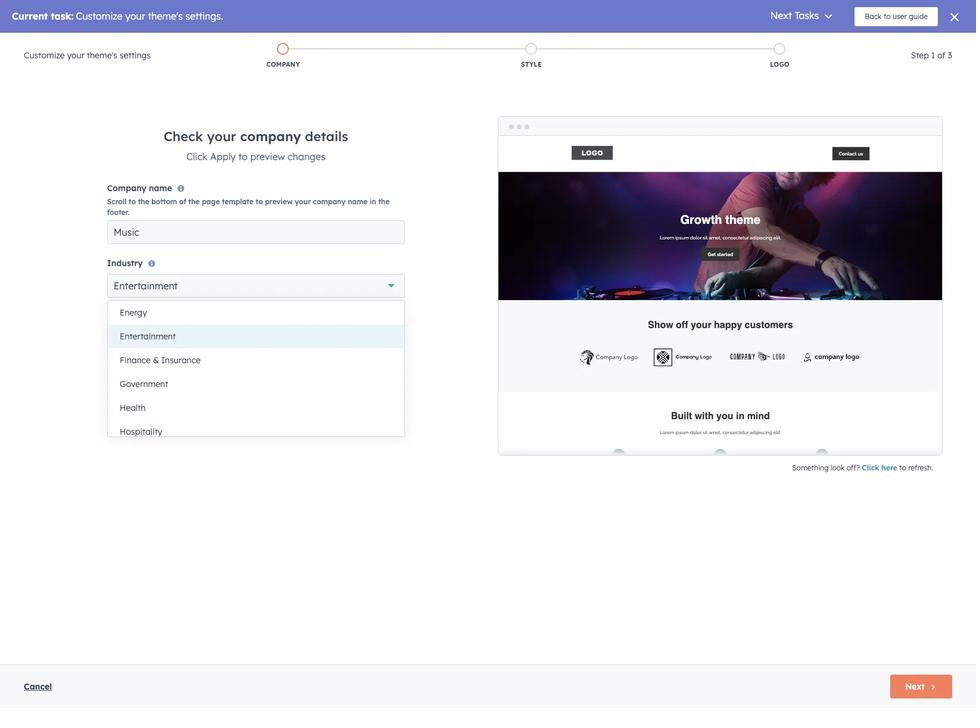 Task type: vqa. For each thing, say whether or not it's contained in the screenshot.
PREVIEW in the Scroll to the bottom of the page template to preview your company name in the footer.
yes



Task type: describe. For each thing, give the bounding box(es) containing it.
energy
[[120, 308, 147, 318]]

calling icon button
[[790, 35, 810, 50]]

style list item
[[408, 41, 656, 72]]

help button
[[840, 33, 860, 52]]

click inside check your company details click apply to preview changes
[[186, 151, 208, 163]]

hospitality
[[120, 427, 162, 437]]

company list item
[[159, 41, 408, 72]]

health button
[[108, 396, 405, 420]]

settings
[[120, 50, 151, 61]]

company for company
[[267, 60, 300, 69]]

click here button
[[863, 463, 898, 474]]

industry
[[107, 258, 143, 269]]

Search HubSpot search field
[[809, 58, 955, 78]]

preview inside scroll to the bottom of the page template to preview your company name in the footer.
[[265, 197, 293, 206]]

name inside scroll to the bottom of the page template to preview your company name in the footer.
[[348, 197, 368, 206]]

next
[[906, 682, 926, 693]]

list containing company
[[159, 41, 905, 72]]

your for check
[[207, 128, 237, 145]]

notifications image
[[884, 38, 895, 49]]

your for customize
[[67, 50, 85, 61]]

company inside check your company details click apply to preview changes
[[240, 128, 301, 145]]

to right template
[[256, 197, 263, 206]]

of inside scroll to the bottom of the page template to preview your company name in the footer.
[[179, 197, 186, 206]]

to inside check your company details click apply to preview changes
[[239, 151, 248, 163]]

0 horizontal spatial name
[[149, 183, 172, 194]]

scroll to the bottom of the page template to preview your company name in the footer.
[[107, 197, 390, 217]]

changes
[[288, 151, 326, 163]]

entertainment inside entertainment button
[[120, 331, 176, 342]]

3 the from the left
[[379, 197, 390, 206]]

entertainment button
[[108, 325, 405, 349]]

greg robinson image
[[909, 37, 920, 48]]

customize
[[24, 50, 65, 61]]

logo list item
[[656, 41, 905, 72]]

upgrade
[[744, 39, 778, 48]]

footer.
[[107, 208, 130, 217]]

government button
[[108, 372, 405, 396]]

step 1 of 3
[[912, 50, 953, 61]]

company for company name
[[107, 183, 147, 194]]

help image
[[844, 38, 855, 49]]

apply inside button
[[367, 314, 390, 325]]

finance
[[120, 355, 151, 366]]

refresh.
[[909, 464, 934, 473]]

your inside scroll to the bottom of the page template to preview your company name in the footer.
[[295, 197, 311, 206]]

template
[[222, 197, 254, 206]]

hubspot image
[[21, 35, 36, 49]]

hospitality button
[[108, 420, 405, 444]]

entertainment button
[[107, 274, 405, 298]]

step
[[912, 50, 930, 61]]

government
[[120, 379, 168, 390]]

off?
[[847, 464, 861, 473]]

page
[[202, 197, 220, 206]]

list box containing energy
[[108, 301, 405, 444]]

to down company name
[[129, 197, 136, 206]]

upgrade image
[[731, 38, 742, 49]]

notifications button
[[880, 33, 900, 52]]

customize your theme's settings
[[24, 50, 151, 61]]

cancel
[[24, 682, 52, 693]]

company inside scroll to the bottom of the page template to preview your company name in the footer.
[[313, 197, 346, 206]]



Task type: locate. For each thing, give the bounding box(es) containing it.
preview inside check your company details click apply to preview changes
[[250, 151, 285, 163]]

hubspot link
[[14, 35, 45, 49]]

the left page in the top left of the page
[[189, 197, 200, 206]]

preview left changes
[[250, 151, 285, 163]]

energy button
[[108, 301, 405, 325]]

2 the from the left
[[189, 197, 200, 206]]

settings image
[[864, 38, 875, 49]]

1 vertical spatial entertainment
[[120, 331, 176, 342]]

your down changes
[[295, 197, 311, 206]]

apply
[[210, 151, 236, 163], [367, 314, 390, 325]]

1 horizontal spatial company
[[313, 197, 346, 206]]

here
[[882, 464, 898, 473]]

0 vertical spatial apply
[[210, 151, 236, 163]]

of right 1 in the right of the page
[[938, 50, 946, 61]]

something
[[793, 464, 829, 473]]

2 horizontal spatial the
[[379, 197, 390, 206]]

1 vertical spatial preview
[[265, 197, 293, 206]]

preview
[[250, 151, 285, 163], [265, 197, 293, 206]]

scroll
[[107, 197, 127, 206]]

0 horizontal spatial company
[[107, 183, 147, 194]]

1 vertical spatial click
[[863, 464, 880, 473]]

to up template
[[239, 151, 248, 163]]

0 vertical spatial click
[[186, 151, 208, 163]]

health
[[120, 403, 146, 414]]

settings link
[[862, 36, 877, 49]]

your inside check your company details click apply to preview changes
[[207, 128, 237, 145]]

1 the from the left
[[138, 197, 149, 206]]

company inside list item
[[267, 60, 300, 69]]

0 vertical spatial of
[[938, 50, 946, 61]]

preview up company name text box
[[265, 197, 293, 206]]

marketplaces button
[[812, 33, 837, 52]]

the
[[138, 197, 149, 206], [189, 197, 200, 206], [379, 197, 390, 206]]

look
[[831, 464, 845, 473]]

entertainment inside entertainment popup button
[[114, 280, 178, 292]]

company
[[240, 128, 301, 145], [313, 197, 346, 206]]

company left in
[[313, 197, 346, 206]]

check
[[164, 128, 203, 145]]

1
[[932, 50, 936, 61]]

0 vertical spatial entertainment
[[114, 280, 178, 292]]

0 horizontal spatial apply
[[210, 151, 236, 163]]

check your company details click apply to preview changes
[[164, 128, 348, 163]]

finance & insurance button
[[108, 349, 405, 372]]

1 horizontal spatial click
[[863, 464, 880, 473]]

bottom
[[151, 197, 177, 206]]

music button
[[902, 33, 961, 52]]

finance & insurance
[[120, 355, 201, 366]]

to right here
[[900, 464, 907, 473]]

to
[[239, 151, 248, 163], [129, 197, 136, 206], [256, 197, 263, 206], [900, 464, 907, 473]]

list box
[[108, 301, 405, 444]]

1 vertical spatial apply
[[367, 314, 390, 325]]

cancel button
[[24, 680, 52, 694]]

1 horizontal spatial company
[[267, 60, 300, 69]]

of right bottom
[[179, 197, 186, 206]]

music
[[922, 38, 943, 47]]

insurance
[[161, 355, 201, 366]]

name left in
[[348, 197, 368, 206]]

3
[[949, 50, 953, 61]]

1 vertical spatial name
[[348, 197, 368, 206]]

calling icon image
[[794, 38, 805, 48]]

0 horizontal spatial of
[[179, 197, 186, 206]]

details
[[305, 128, 348, 145]]

in
[[370, 197, 376, 206]]

entertainment
[[114, 280, 178, 292], [120, 331, 176, 342]]

apply button
[[352, 308, 405, 331]]

entertainment up & on the bottom left of page
[[120, 331, 176, 342]]

menu
[[723, 33, 963, 52]]

entertainment up energy
[[114, 280, 178, 292]]

click down check
[[186, 151, 208, 163]]

2 horizontal spatial your
[[295, 197, 311, 206]]

0 vertical spatial preview
[[250, 151, 285, 163]]

menu containing music
[[723, 33, 963, 52]]

marketplaces image
[[819, 38, 830, 49]]

your right check
[[207, 128, 237, 145]]

1 vertical spatial your
[[207, 128, 237, 145]]

1 vertical spatial of
[[179, 197, 186, 206]]

list
[[159, 41, 905, 72]]

0 horizontal spatial your
[[67, 50, 85, 61]]

1 vertical spatial company
[[107, 183, 147, 194]]

theme's
[[87, 50, 117, 61]]

name up bottom
[[149, 183, 172, 194]]

Company name text field
[[107, 221, 405, 244]]

0 vertical spatial company
[[240, 128, 301, 145]]

the right in
[[379, 197, 390, 206]]

the down company name
[[138, 197, 149, 206]]

&
[[153, 355, 159, 366]]

your
[[67, 50, 85, 61], [207, 128, 237, 145], [295, 197, 311, 206]]

0 vertical spatial your
[[67, 50, 85, 61]]

1 horizontal spatial your
[[207, 128, 237, 145]]

style
[[521, 60, 542, 69]]

company
[[267, 60, 300, 69], [107, 183, 147, 194]]

1 horizontal spatial the
[[189, 197, 200, 206]]

0 vertical spatial name
[[149, 183, 172, 194]]

something look off? click here to refresh.
[[793, 464, 934, 473]]

1 vertical spatial company
[[313, 197, 346, 206]]

0 horizontal spatial the
[[138, 197, 149, 206]]

0 horizontal spatial company
[[240, 128, 301, 145]]

0 vertical spatial company
[[267, 60, 300, 69]]

name
[[149, 183, 172, 194], [348, 197, 368, 206]]

0 horizontal spatial click
[[186, 151, 208, 163]]

click right off?
[[863, 464, 880, 473]]

of
[[938, 50, 946, 61], [179, 197, 186, 206]]

2 vertical spatial your
[[295, 197, 311, 206]]

company up changes
[[240, 128, 301, 145]]

click
[[186, 151, 208, 163], [863, 464, 880, 473]]

1 horizontal spatial of
[[938, 50, 946, 61]]

logo
[[771, 60, 790, 69]]

1 horizontal spatial name
[[348, 197, 368, 206]]

next button
[[891, 675, 953, 699]]

menu item
[[786, 33, 788, 52]]

your left theme's
[[67, 50, 85, 61]]

apply inside check your company details click apply to preview changes
[[210, 151, 236, 163]]

company name
[[107, 183, 172, 194]]

1 horizontal spatial apply
[[367, 314, 390, 325]]



